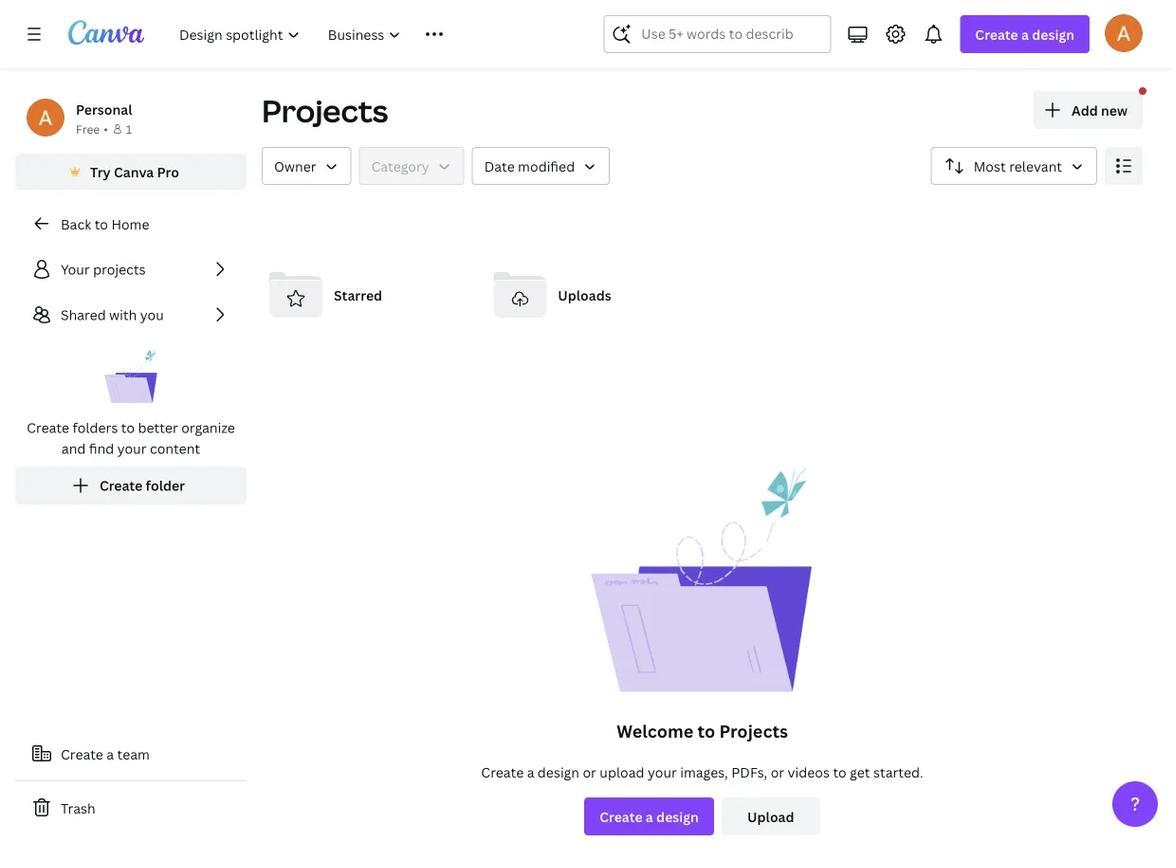 Task type: vqa. For each thing, say whether or not it's contained in the screenshot.
amir subqi element in the top of the page
no



Task type: describe. For each thing, give the bounding box(es) containing it.
create a team button
[[15, 735, 247, 773]]

add
[[1072, 101, 1098, 119]]

category
[[371, 157, 429, 175]]

personal
[[76, 100, 132, 118]]

welcome to projects
[[617, 719, 788, 743]]

upload button
[[722, 798, 820, 836]]

trash
[[61, 799, 95, 817]]

create inside dropdown button
[[975, 25, 1018, 43]]

1 vertical spatial design
[[538, 763, 580, 781]]

1 vertical spatial your
[[648, 763, 677, 781]]

free
[[76, 121, 100, 137]]

Sort by button
[[931, 147, 1097, 185]]

create a team
[[61, 745, 150, 763]]

to up images,
[[698, 719, 715, 743]]

images,
[[680, 763, 728, 781]]

2 or from the left
[[771, 763, 784, 781]]

create a design for create a design button
[[600, 808, 699, 826]]

create a design button
[[584, 798, 714, 836]]

create a design button
[[960, 15, 1090, 53]]

you
[[140, 306, 164, 324]]

to inside create folders to better organize and find your content
[[121, 419, 135, 437]]

trash link
[[15, 789, 247, 827]]

design for create a design dropdown button
[[1032, 25, 1075, 43]]

your projects link
[[15, 250, 247, 288]]

shared with you
[[61, 306, 164, 324]]

1 or from the left
[[583, 763, 597, 781]]

back
[[61, 215, 91, 233]]

your projects
[[61, 260, 146, 278]]

back to home
[[61, 215, 149, 233]]

Date modified button
[[472, 147, 610, 185]]

1
[[126, 121, 132, 137]]

a inside dropdown button
[[1022, 25, 1029, 43]]

try
[[90, 163, 111, 181]]

pdfs,
[[731, 763, 768, 781]]

create folder button
[[15, 467, 247, 505]]

modified
[[518, 157, 575, 175]]

add new
[[1072, 101, 1128, 119]]

to right back
[[94, 215, 108, 233]]

folder
[[146, 477, 185, 495]]

0 horizontal spatial projects
[[262, 90, 388, 131]]

get
[[850, 763, 870, 781]]

starred link
[[262, 261, 471, 329]]

find
[[89, 440, 114, 458]]

create a design or upload your images, pdfs, or videos to get started.
[[481, 763, 923, 781]]



Task type: locate. For each thing, give the bounding box(es) containing it.
create a design inside dropdown button
[[975, 25, 1075, 43]]

0 vertical spatial your
[[117, 440, 147, 458]]

create folder
[[100, 477, 185, 495]]

add new button
[[1034, 91, 1143, 129]]

upload
[[747, 808, 794, 826]]

better
[[138, 419, 178, 437]]

most relevant
[[974, 157, 1062, 175]]

0 vertical spatial create a design
[[975, 25, 1075, 43]]

content
[[150, 440, 200, 458]]

create a design
[[975, 25, 1075, 43], [600, 808, 699, 826]]

Owner button
[[262, 147, 351, 185]]

your inside create folders to better organize and find your content
[[117, 440, 147, 458]]

your right find
[[117, 440, 147, 458]]

design left upload
[[538, 763, 580, 781]]

team
[[117, 745, 150, 763]]

create a design for create a design dropdown button
[[975, 25, 1075, 43]]

1 horizontal spatial projects
[[719, 719, 788, 743]]

and
[[62, 440, 86, 458]]

videos
[[788, 763, 830, 781]]

pro
[[157, 163, 179, 181]]

home
[[111, 215, 149, 233]]

list
[[15, 250, 247, 505]]

0 horizontal spatial design
[[538, 763, 580, 781]]

try canva pro button
[[15, 154, 247, 190]]

most
[[974, 157, 1006, 175]]

create
[[975, 25, 1018, 43], [27, 419, 69, 437], [100, 477, 143, 495], [61, 745, 103, 763], [481, 763, 524, 781], [600, 808, 643, 826]]

design left apple lee image in the top of the page
[[1032, 25, 1075, 43]]

to left better at the left of page
[[121, 419, 135, 437]]

started.
[[873, 763, 923, 781]]

0 horizontal spatial create a design
[[600, 808, 699, 826]]

starred
[[334, 286, 382, 304]]

1 horizontal spatial design
[[656, 808, 699, 826]]

to
[[94, 215, 108, 233], [121, 419, 135, 437], [698, 719, 715, 743], [833, 763, 847, 781]]

1 horizontal spatial your
[[648, 763, 677, 781]]

projects up the owner "button"
[[262, 90, 388, 131]]

back to home link
[[15, 205, 247, 243]]

free •
[[76, 121, 108, 137]]

projects
[[93, 260, 146, 278]]

projects
[[262, 90, 388, 131], [719, 719, 788, 743]]

with
[[109, 306, 137, 324]]

list containing your projects
[[15, 250, 247, 505]]

uploads
[[558, 286, 611, 304]]

•
[[104, 121, 108, 137]]

design down create a design or upload your images, pdfs, or videos to get started.
[[656, 808, 699, 826]]

create folders to better organize and find your content
[[27, 419, 235, 458]]

a
[[1022, 25, 1029, 43], [107, 745, 114, 763], [527, 763, 534, 781], [646, 808, 653, 826]]

1 vertical spatial projects
[[719, 719, 788, 743]]

projects up pdfs,
[[719, 719, 788, 743]]

date modified
[[484, 157, 575, 175]]

or
[[583, 763, 597, 781], [771, 763, 784, 781]]

or right pdfs,
[[771, 763, 784, 781]]

date
[[484, 157, 515, 175]]

canva
[[114, 163, 154, 181]]

welcome
[[617, 719, 694, 743]]

your
[[117, 440, 147, 458], [648, 763, 677, 781]]

design inside button
[[656, 808, 699, 826]]

upload
[[600, 763, 644, 781]]

design for create a design button
[[656, 808, 699, 826]]

organize
[[181, 419, 235, 437]]

create a design inside button
[[600, 808, 699, 826]]

None search field
[[604, 15, 831, 53]]

shared
[[61, 306, 106, 324]]

try canva pro
[[90, 163, 179, 181]]

1 vertical spatial create a design
[[600, 808, 699, 826]]

your
[[61, 260, 90, 278]]

2 vertical spatial design
[[656, 808, 699, 826]]

uploads link
[[486, 261, 695, 329]]

shared with you link
[[15, 296, 247, 334]]

0 horizontal spatial or
[[583, 763, 597, 781]]

new
[[1101, 101, 1128, 119]]

design
[[1032, 25, 1075, 43], [538, 763, 580, 781], [656, 808, 699, 826]]

0 vertical spatial design
[[1032, 25, 1075, 43]]

1 horizontal spatial create a design
[[975, 25, 1075, 43]]

Search search field
[[642, 16, 793, 52]]

folders
[[72, 419, 118, 437]]

create inside create folders to better organize and find your content
[[27, 419, 69, 437]]

2 horizontal spatial design
[[1032, 25, 1075, 43]]

to left get
[[833, 763, 847, 781]]

or left upload
[[583, 763, 597, 781]]

relevant
[[1009, 157, 1062, 175]]

0 vertical spatial projects
[[262, 90, 388, 131]]

top level navigation element
[[167, 15, 558, 53], [167, 15, 558, 53]]

apple lee image
[[1105, 14, 1143, 52]]

1 horizontal spatial or
[[771, 763, 784, 781]]

owner
[[274, 157, 316, 175]]

your right upload
[[648, 763, 677, 781]]

0 horizontal spatial your
[[117, 440, 147, 458]]

design inside dropdown button
[[1032, 25, 1075, 43]]

Category button
[[359, 147, 464, 185]]



